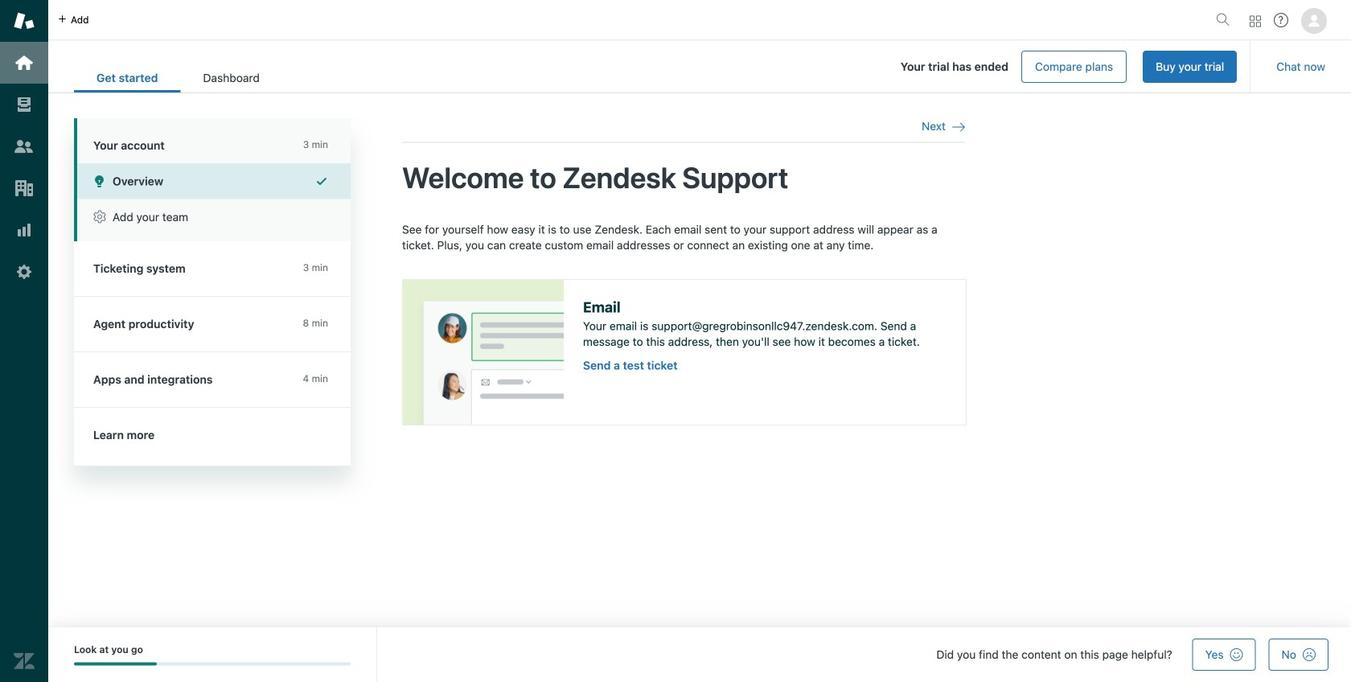 Task type: locate. For each thing, give the bounding box(es) containing it.
tab list
[[74, 63, 282, 93]]

progress bar
[[74, 663, 351, 666]]

views image
[[14, 94, 35, 115]]

tab
[[181, 63, 282, 93]]

zendesk products image
[[1250, 16, 1262, 27]]

heading
[[74, 118, 351, 163]]

organizations image
[[14, 178, 35, 199]]



Task type: describe. For each thing, give the bounding box(es) containing it.
get help image
[[1275, 13, 1289, 27]]

get started image
[[14, 52, 35, 73]]

customers image
[[14, 136, 35, 157]]

example of email conversation inside of the ticketing system and the customer is asking the agent about reimbursement policy. image
[[403, 280, 564, 425]]

zendesk image
[[14, 651, 35, 672]]

admin image
[[14, 262, 35, 282]]

reporting image
[[14, 220, 35, 241]]

main element
[[0, 0, 48, 682]]

zendesk support image
[[14, 10, 35, 31]]



Task type: vqa. For each thing, say whether or not it's contained in the screenshot.
the March 24, 2024 text field
no



